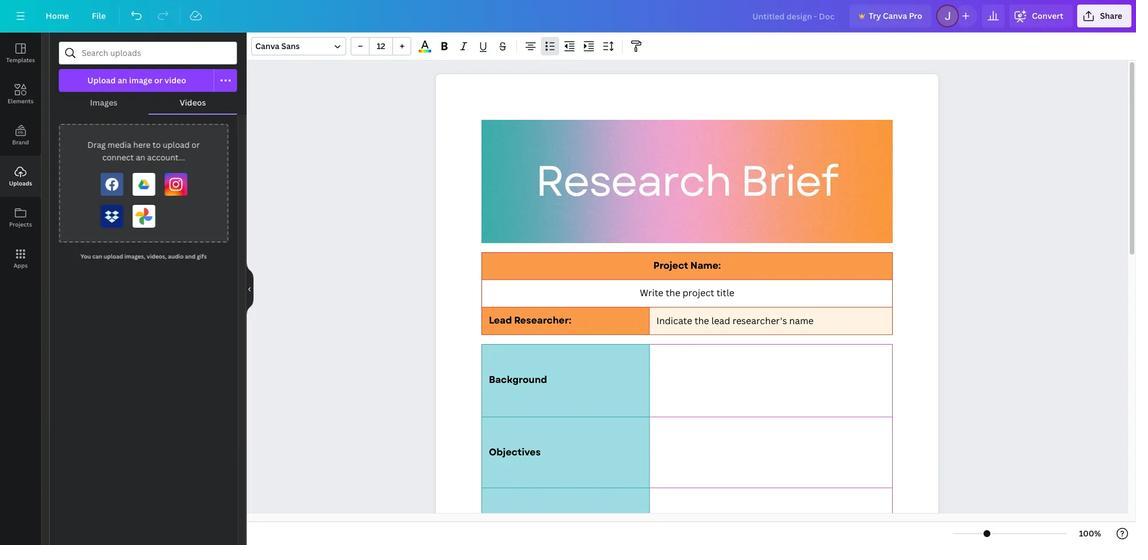 Task type: locate. For each thing, give the bounding box(es) containing it.
projects
[[9, 221, 32, 229]]

elements button
[[0, 74, 41, 115]]

image
[[129, 75, 152, 86]]

1 vertical spatial or
[[192, 139, 200, 150]]

home link
[[37, 5, 78, 27]]

upload
[[163, 139, 190, 150], [104, 253, 123, 261]]

media
[[108, 139, 131, 150]]

research
[[536, 151, 731, 212]]

convert button
[[1009, 5, 1073, 27]]

share
[[1100, 10, 1123, 21]]

apps button
[[0, 238, 41, 279]]

canva right try
[[883, 10, 907, 21]]

templates button
[[0, 33, 41, 74]]

1 horizontal spatial upload
[[163, 139, 190, 150]]

canva
[[883, 10, 907, 21], [255, 41, 280, 51]]

or left 'video'
[[154, 75, 163, 86]]

images button
[[59, 92, 149, 114]]

an down here
[[136, 152, 145, 163]]

0 horizontal spatial canva
[[255, 41, 280, 51]]

1 horizontal spatial an
[[136, 152, 145, 163]]

1 vertical spatial an
[[136, 152, 145, 163]]

an inside drag media here to upload or connect an account...
[[136, 152, 145, 163]]

group
[[351, 37, 411, 55]]

elements
[[8, 97, 34, 105]]

0 vertical spatial an
[[118, 75, 127, 86]]

1 vertical spatial canva
[[255, 41, 280, 51]]

0 horizontal spatial an
[[118, 75, 127, 86]]

or inside button
[[154, 75, 163, 86]]

an inside upload an image or video button
[[118, 75, 127, 86]]

upload
[[87, 75, 116, 86]]

0 horizontal spatial upload
[[104, 253, 123, 261]]

file
[[92, 10, 106, 21]]

main menu bar
[[0, 0, 1136, 33]]

to
[[153, 139, 161, 150]]

try canva pro
[[869, 10, 923, 21]]

side panel tab list
[[0, 33, 41, 279]]

projects button
[[0, 197, 41, 238]]

Design title text field
[[743, 5, 845, 27]]

canva inside button
[[883, 10, 907, 21]]

or right to
[[192, 139, 200, 150]]

images
[[90, 97, 117, 108]]

an left "image"
[[118, 75, 127, 86]]

canva sans button
[[251, 37, 346, 55]]

0 vertical spatial canva
[[883, 10, 907, 21]]

an
[[118, 75, 127, 86], [136, 152, 145, 163]]

upload right can
[[104, 253, 123, 261]]

Research Brief text field
[[436, 74, 939, 546]]

sans
[[281, 41, 300, 51]]

audio
[[168, 253, 184, 261]]

home
[[46, 10, 69, 21]]

canva left 'sans'
[[255, 41, 280, 51]]

videos
[[180, 97, 206, 108]]

0 vertical spatial or
[[154, 75, 163, 86]]

upload an image or video button
[[59, 69, 214, 92]]

videos,
[[147, 253, 167, 261]]

brief
[[741, 151, 838, 212]]

0 horizontal spatial or
[[154, 75, 163, 86]]

can
[[92, 253, 102, 261]]

brand button
[[0, 115, 41, 156]]

try
[[869, 10, 881, 21]]

or
[[154, 75, 163, 86], [192, 139, 200, 150]]

100%
[[1079, 528, 1101, 539]]

1 horizontal spatial or
[[192, 139, 200, 150]]

0 vertical spatial upload
[[163, 139, 190, 150]]

1 horizontal spatial canva
[[883, 10, 907, 21]]

100% button
[[1072, 525, 1109, 543]]

upload up account...
[[163, 139, 190, 150]]

pro
[[909, 10, 923, 21]]



Task type: describe. For each thing, give the bounding box(es) containing it.
connect
[[102, 152, 134, 163]]

uploads button
[[0, 156, 41, 197]]

apps
[[13, 262, 28, 270]]

gifs
[[197, 253, 207, 261]]

drag media here to upload or connect an account...
[[87, 139, 200, 163]]

upload an image or video
[[87, 75, 186, 86]]

1 vertical spatial upload
[[104, 253, 123, 261]]

– – number field
[[373, 41, 389, 51]]

color range image
[[419, 50, 431, 53]]

canva sans
[[255, 41, 300, 51]]

file button
[[83, 5, 115, 27]]

uploads
[[9, 179, 32, 187]]

you
[[81, 253, 91, 261]]

hide image
[[246, 262, 254, 316]]

share button
[[1077, 5, 1132, 27]]

account...
[[147, 152, 185, 163]]

upload inside drag media here to upload or connect an account...
[[163, 139, 190, 150]]

research brief
[[536, 151, 838, 212]]

or inside drag media here to upload or connect an account...
[[192, 139, 200, 150]]

convert
[[1032, 10, 1064, 21]]

and
[[185, 253, 196, 261]]

templates
[[6, 56, 35, 64]]

videos button
[[149, 92, 237, 114]]

drag
[[87, 139, 106, 150]]

here
[[133, 139, 151, 150]]

you can upload images, videos, audio and gifs
[[81, 253, 207, 261]]

video
[[164, 75, 186, 86]]

brand
[[12, 138, 29, 146]]

try canva pro button
[[849, 5, 932, 27]]

images,
[[124, 253, 145, 261]]

canva inside "popup button"
[[255, 41, 280, 51]]

Search uploads search field
[[82, 42, 230, 64]]



Task type: vqa. For each thing, say whether or not it's contained in the screenshot.
– – number field
yes



